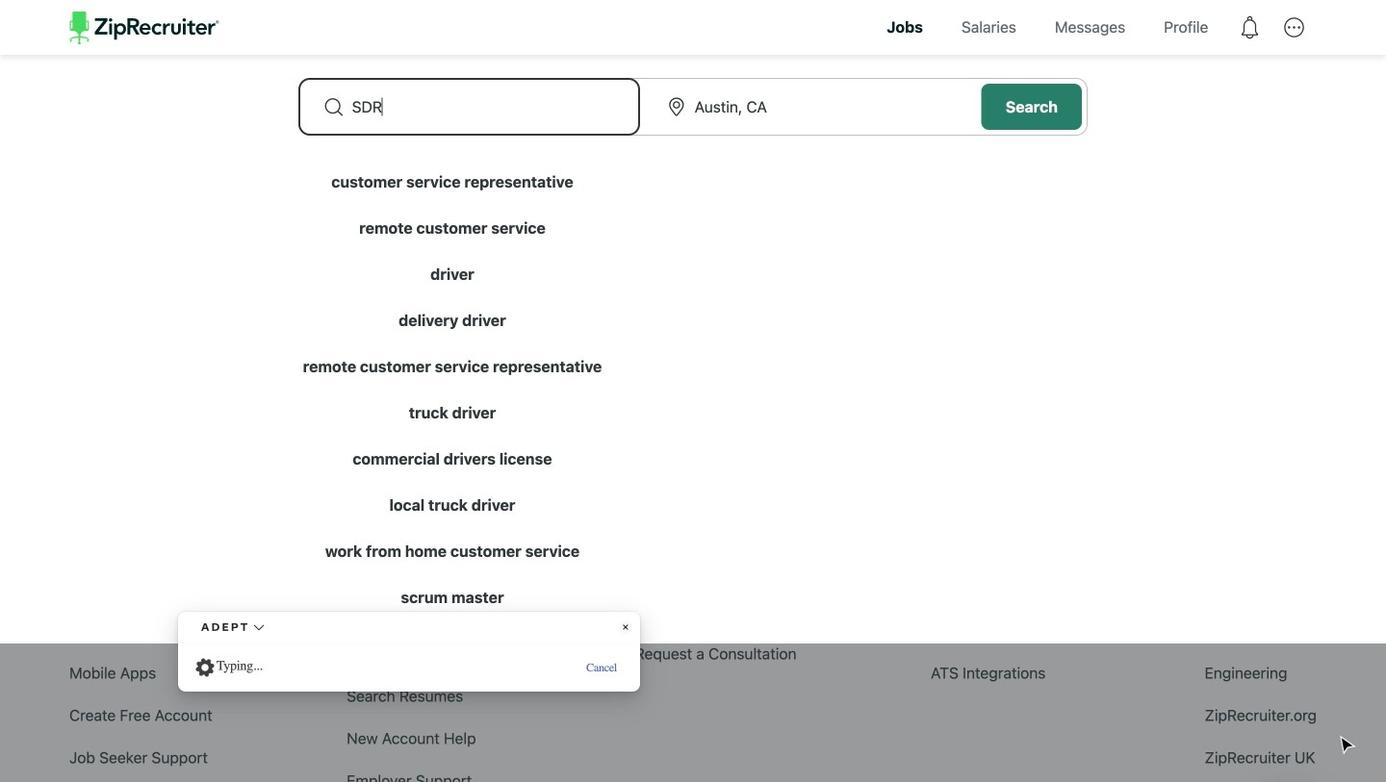 Task type: locate. For each thing, give the bounding box(es) containing it.
Search location or remote field
[[695, 95, 958, 118]]

list box
[[0, 136, 1386, 644]]

Search job title field
[[352, 95, 615, 118]]



Task type: describe. For each thing, give the bounding box(es) containing it.
ziprecruiter image
[[70, 12, 219, 44]]



Task type: vqa. For each thing, say whether or not it's contained in the screenshot.
'ZipRecruiter' Image
yes



